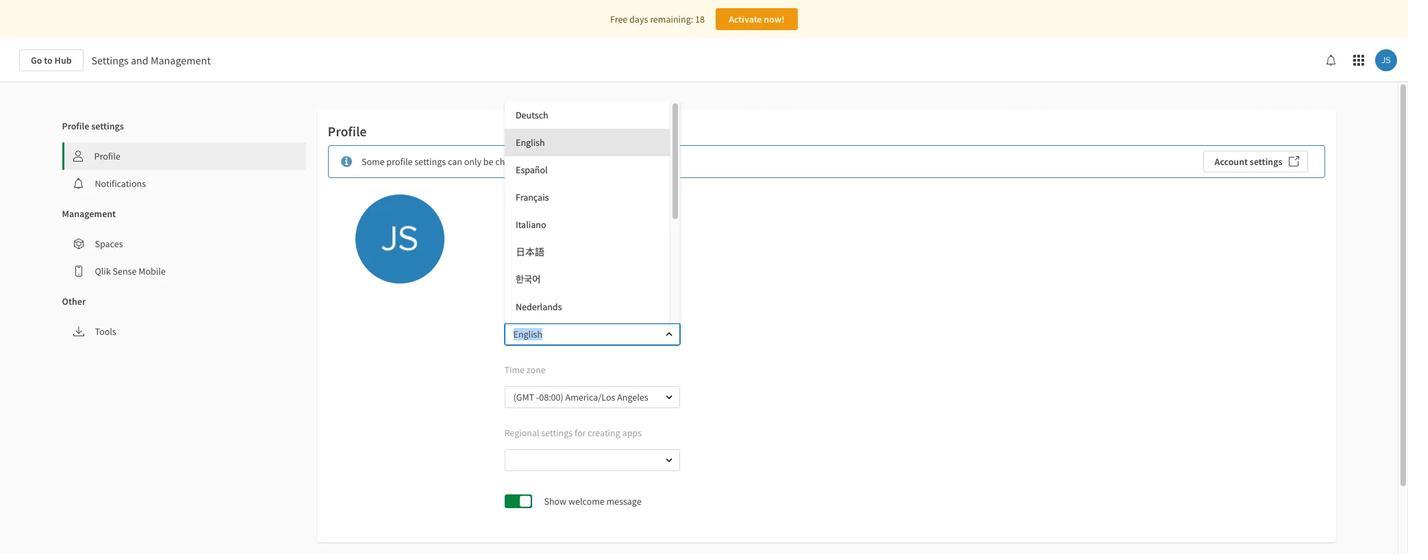 Task type: vqa. For each thing, say whether or not it's contained in the screenshot.
Activate
yes



Task type: locate. For each thing, give the bounding box(es) containing it.
settings.
[[596, 155, 630, 168]]

time
[[504, 364, 525, 376]]

italiano
[[516, 219, 546, 231]]

close image
[[665, 330, 673, 338]]

changed
[[495, 155, 530, 168]]

profile down hub
[[62, 120, 89, 132]]

notifications
[[95, 177, 146, 190]]

1 vertical spatial management
[[62, 208, 116, 220]]

creating
[[588, 427, 620, 439]]

jacob simon image
[[355, 195, 444, 284]]

activate now!
[[729, 13, 785, 25]]

1 horizontal spatial management
[[151, 53, 211, 67]]

option
[[505, 321, 670, 348]]

time zone
[[504, 364, 546, 376]]

activate now! link
[[716, 8, 798, 30]]

profile settings
[[62, 120, 124, 132]]

tools
[[95, 325, 116, 338]]

name jacob simon
[[504, 197, 564, 229]]

profile up notifications
[[94, 150, 120, 162]]

1 horizontal spatial profile
[[94, 150, 120, 162]]

0 horizontal spatial account
[[561, 155, 594, 168]]

2 account from the left
[[1215, 155, 1248, 168]]

in
[[532, 155, 539, 168]]

open image
[[665, 393, 673, 402]]

account settings link
[[1203, 151, 1308, 173]]

None text field
[[506, 450, 653, 472]]

spaces link
[[62, 230, 306, 258]]

0 horizontal spatial profile
[[62, 120, 89, 132]]

alert containing some profile settings can only be changed in your account settings.
[[328, 145, 1325, 178]]

profile up some
[[328, 123, 367, 140]]

jacob
[[504, 215, 532, 229]]

language
[[544, 301, 581, 313]]

None text field
[[506, 323, 653, 345], [506, 386, 653, 408], [506, 323, 653, 345], [506, 386, 653, 408]]

0 horizontal spatial management
[[62, 208, 116, 220]]

qlik sense mobile
[[95, 265, 166, 277]]

settings for account settings
[[1250, 155, 1283, 168]]

jacob simon image
[[1375, 49, 1397, 71]]

your
[[541, 155, 560, 168]]

english
[[516, 137, 545, 149]]

management right and
[[151, 53, 211, 67]]

1 horizontal spatial account
[[1215, 155, 1248, 168]]

open image
[[665, 456, 673, 465]]

preferred language
[[504, 301, 581, 313]]

for
[[575, 427, 586, 439]]

remaining:
[[650, 13, 693, 25]]

name
[[504, 197, 528, 209]]

management up spaces
[[62, 208, 116, 220]]

alert
[[328, 145, 1325, 178]]

regional
[[504, 427, 539, 439]]

management
[[151, 53, 211, 67], [62, 208, 116, 220]]

account settings
[[1215, 155, 1283, 168]]

can
[[448, 155, 462, 168]]

1 account from the left
[[561, 155, 594, 168]]

notifications link
[[62, 170, 306, 197]]

only
[[464, 155, 482, 168]]

email
[[504, 249, 527, 261]]

list box
[[505, 102, 680, 348]]

simon
[[534, 215, 564, 229]]

show welcome message
[[544, 495, 642, 508]]

sense
[[113, 265, 137, 277]]

to
[[44, 54, 53, 66]]

0 vertical spatial management
[[151, 53, 211, 67]]

show
[[544, 495, 567, 508]]

free
[[610, 13, 628, 25]]

account
[[561, 155, 594, 168], [1215, 155, 1248, 168]]

profile
[[62, 120, 89, 132], [328, 123, 367, 140], [94, 150, 120, 162]]

be
[[483, 155, 494, 168]]

settings
[[91, 120, 124, 132], [415, 155, 446, 168], [1250, 155, 1283, 168], [541, 427, 573, 439]]



Task type: describe. For each thing, give the bounding box(es) containing it.
settings
[[91, 53, 129, 67]]

free days remaining: 18
[[610, 13, 705, 25]]

message
[[607, 495, 642, 508]]

option inside list box
[[505, 321, 670, 348]]

activate
[[729, 13, 762, 25]]

welcome
[[569, 495, 605, 508]]

apps
[[622, 427, 642, 439]]

days
[[630, 13, 648, 25]]

some
[[362, 155, 385, 168]]

other
[[62, 295, 86, 308]]

settings for regional settings for creating apps
[[541, 427, 573, 439]]

go
[[31, 54, 42, 66]]

now!
[[764, 13, 785, 25]]

2 horizontal spatial profile
[[328, 123, 367, 140]]

français
[[516, 191, 549, 204]]

nederlands
[[516, 301, 562, 313]]

spaces
[[95, 238, 123, 250]]

list box containing deutsch
[[505, 102, 680, 348]]

preferred
[[504, 301, 542, 313]]

18
[[695, 13, 705, 25]]

email simonjacob477@gmail.com
[[504, 249, 631, 281]]

go to hub
[[31, 54, 72, 66]]

qlik sense mobile link
[[62, 258, 306, 285]]

and
[[131, 53, 148, 67]]

settings for profile settings
[[91, 120, 124, 132]]

go to hub link
[[19, 49, 83, 71]]

profile
[[387, 155, 413, 168]]

some profile settings can only be changed in your account settings.
[[362, 155, 630, 168]]

한국어
[[516, 274, 541, 286]]

zone
[[527, 364, 546, 376]]

regional settings for creating apps
[[504, 427, 642, 439]]

deutsch
[[516, 109, 548, 122]]

simonjacob477@gmail.com
[[504, 267, 631, 281]]

hub
[[55, 54, 72, 66]]

settings and management
[[91, 53, 211, 67]]

mobile
[[139, 265, 166, 277]]

profile link
[[64, 142, 306, 170]]

日本語
[[516, 246, 545, 259]]

tools link
[[62, 318, 306, 345]]

español
[[516, 164, 548, 176]]

qlik
[[95, 265, 111, 277]]



